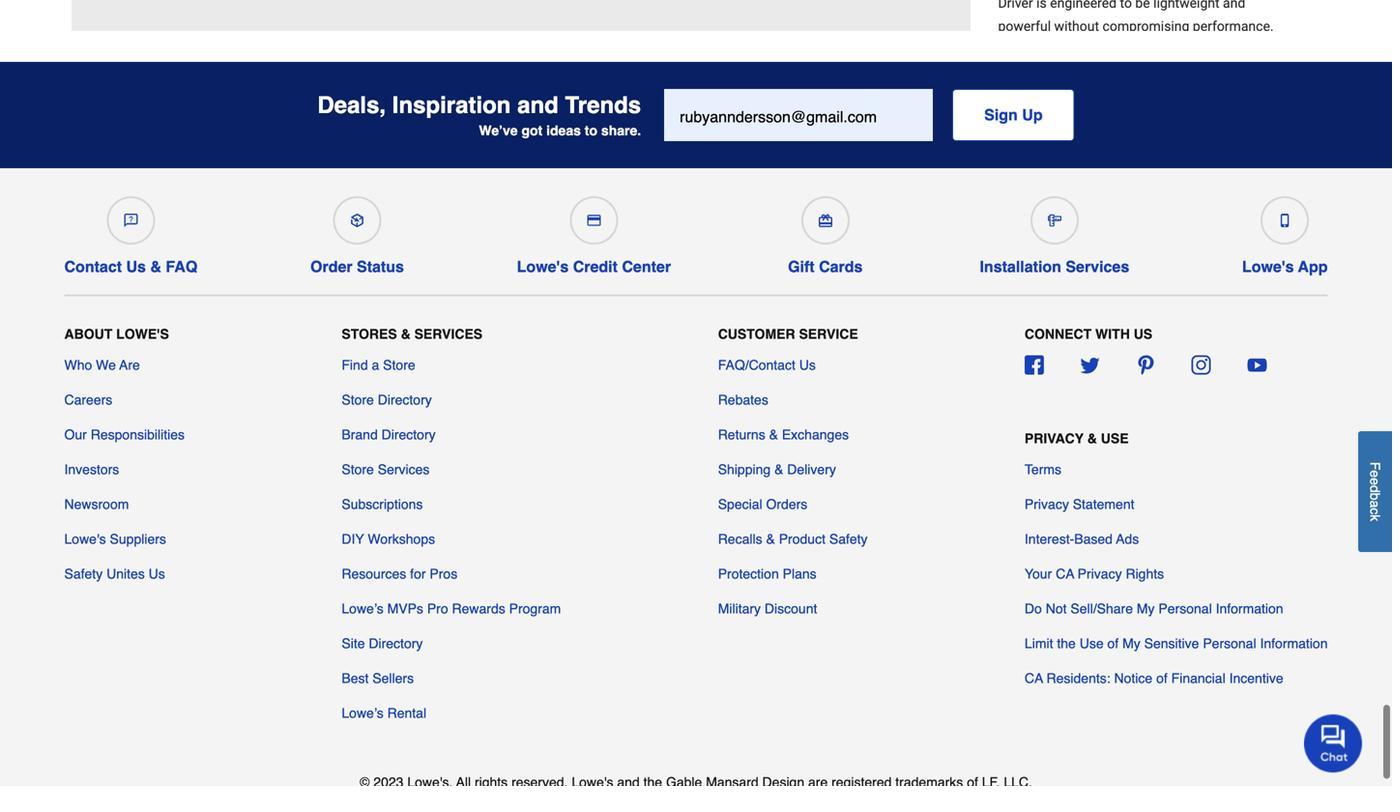 Task type: vqa. For each thing, say whether or not it's contained in the screenshot.
facebook image
yes



Task type: describe. For each thing, give the bounding box(es) containing it.
military
[[718, 601, 761, 617]]

about lowe's
[[64, 326, 169, 342]]

site
[[342, 636, 365, 651]]

do
[[1025, 601, 1042, 617]]

and
[[518, 92, 559, 119]]

interest-based ads
[[1025, 531, 1139, 547]]

safety unites us link
[[64, 564, 165, 584]]

best sellers
[[342, 671, 414, 686]]

best
[[342, 671, 369, 686]]

d
[[1368, 485, 1383, 493]]

chat invite button image
[[1305, 714, 1364, 773]]

we
[[96, 357, 116, 373]]

based
[[1075, 531, 1113, 547]]

youtube image
[[1248, 355, 1267, 375]]

our responsibilities link
[[64, 425, 185, 444]]

site directory
[[342, 636, 423, 651]]

credit card image
[[587, 214, 601, 227]]

dimensions image
[[1048, 214, 1062, 227]]

careers
[[64, 392, 112, 408]]

faq/contact
[[718, 357, 796, 373]]

store directory
[[342, 392, 432, 408]]

faq/contact us
[[718, 357, 816, 373]]

pickup image
[[351, 214, 364, 227]]

special
[[718, 497, 763, 512]]

responsibilities
[[91, 427, 185, 442]]

recalls
[[718, 531, 763, 547]]

lowe's for lowe's rental
[[342, 705, 384, 721]]

lowe's for lowe's app
[[1243, 258, 1294, 276]]

center
[[622, 258, 671, 276]]

residents:
[[1047, 671, 1111, 686]]

we've
[[479, 123, 518, 138]]

lowe's app
[[1243, 258, 1328, 276]]

0 vertical spatial store
[[383, 357, 416, 373]]

lowe's mvps pro rewards program
[[342, 601, 561, 617]]

lowe's suppliers
[[64, 531, 166, 547]]

stores
[[342, 326, 397, 342]]

pinterest image
[[1136, 355, 1156, 375]]

mvps
[[387, 601, 424, 617]]

ideas
[[547, 123, 581, 138]]

sell/share
[[1071, 601, 1133, 617]]

1 vertical spatial services
[[414, 326, 483, 342]]

gift cards link
[[784, 189, 867, 276]]

of for my
[[1108, 636, 1119, 651]]

special orders link
[[718, 495, 808, 514]]

lowe's credit center link
[[517, 189, 671, 276]]

contact
[[64, 258, 122, 276]]

privacy for privacy statement
[[1025, 497, 1069, 512]]

lowe's rental link
[[342, 704, 427, 723]]

& for recalls & product safety
[[766, 531, 775, 547]]

privacy statement
[[1025, 497, 1135, 512]]

gift
[[788, 258, 815, 276]]

k
[[1368, 515, 1383, 521]]

about
[[64, 326, 112, 342]]

status
[[357, 258, 404, 276]]

1 vertical spatial ca
[[1025, 671, 1043, 686]]

lowe's for lowe's suppliers
[[64, 531, 106, 547]]

store services link
[[342, 460, 430, 479]]

mobile image
[[1279, 214, 1292, 227]]

a inside button
[[1368, 500, 1383, 508]]

1 e from the top
[[1368, 470, 1383, 478]]

order status
[[310, 258, 404, 276]]

us for contact
[[126, 258, 146, 276]]

with
[[1096, 326, 1130, 342]]

subscriptions link
[[342, 495, 423, 514]]

rebates link
[[718, 390, 769, 410]]

0 vertical spatial personal
[[1159, 601, 1212, 617]]

shipping
[[718, 462, 771, 477]]

f e e d b a c k
[[1368, 462, 1383, 521]]

faq/contact us link
[[718, 355, 816, 375]]

Email Address email field
[[665, 89, 933, 141]]

orders
[[766, 497, 808, 512]]

1 horizontal spatial us
[[149, 566, 165, 582]]

0 vertical spatial safety
[[830, 531, 868, 547]]

directory for brand directory
[[382, 427, 436, 442]]

& for stores & services
[[401, 326, 411, 342]]

do not sell/share my personal information link
[[1025, 599, 1284, 618]]

our
[[64, 427, 87, 442]]

resources
[[342, 566, 406, 582]]

us
[[1134, 326, 1153, 342]]

sensitive
[[1145, 636, 1200, 651]]

military discount link
[[718, 599, 818, 618]]

product
[[779, 531, 826, 547]]

faq
[[166, 258, 198, 276]]

special orders
[[718, 497, 808, 512]]

sign up form
[[665, 89, 1075, 141]]

0 vertical spatial information
[[1216, 601, 1284, 617]]

f
[[1368, 462, 1383, 470]]

stores & services
[[342, 326, 483, 342]]

& for returns & exchanges
[[769, 427, 778, 442]]

shipping & delivery
[[718, 462, 836, 477]]

lowe's rental
[[342, 705, 427, 721]]

incentive
[[1230, 671, 1284, 686]]

share.
[[601, 123, 641, 138]]

sign up
[[985, 106, 1043, 124]]

directory for store directory
[[378, 392, 432, 408]]

exchanges
[[782, 427, 849, 442]]

find
[[342, 357, 368, 373]]

statement
[[1073, 497, 1135, 512]]

rights
[[1126, 566, 1165, 582]]

notice
[[1115, 671, 1153, 686]]

& for shipping & delivery
[[775, 462, 784, 477]]

& for privacy & use
[[1088, 431, 1098, 446]]

order status link
[[310, 189, 404, 276]]

services for installation services
[[1066, 258, 1130, 276]]

ads
[[1116, 531, 1139, 547]]

contact us & faq link
[[64, 189, 198, 276]]

installation
[[980, 258, 1062, 276]]



Task type: locate. For each thing, give the bounding box(es) containing it.
personal up the limit the use of my sensitive personal information link
[[1159, 601, 1212, 617]]

lowe's down newsroom link
[[64, 531, 106, 547]]

0 vertical spatial directory
[[378, 392, 432, 408]]

resources for pros
[[342, 566, 458, 582]]

privacy up sell/share on the bottom of the page
[[1078, 566, 1122, 582]]

lowe's mvps pro rewards program link
[[342, 599, 561, 618]]

1 vertical spatial of
[[1157, 671, 1168, 686]]

2 e from the top
[[1368, 478, 1383, 485]]

lowe's up are
[[116, 326, 169, 342]]

shipping & delivery link
[[718, 460, 836, 479]]

inspiration
[[392, 92, 511, 119]]

1 vertical spatial privacy
[[1025, 497, 1069, 512]]

0 horizontal spatial ca
[[1025, 671, 1043, 686]]

ca right "your" on the bottom of page
[[1056, 566, 1075, 582]]

store down brand
[[342, 462, 374, 477]]

directory
[[378, 392, 432, 408], [382, 427, 436, 442], [369, 636, 423, 651]]

my down rights
[[1137, 601, 1155, 617]]

safety
[[830, 531, 868, 547], [64, 566, 103, 582]]

a up k
[[1368, 500, 1383, 508]]

0 vertical spatial lowe's
[[342, 601, 384, 617]]

& right "recalls"
[[766, 531, 775, 547]]

services
[[1066, 258, 1130, 276], [414, 326, 483, 342], [378, 462, 430, 477]]

my up the notice
[[1123, 636, 1141, 651]]

lowe's inside lowe's mvps pro rewards program 'link'
[[342, 601, 384, 617]]

investors link
[[64, 460, 119, 479]]

us for faq/contact
[[800, 357, 816, 373]]

& left the delivery
[[775, 462, 784, 477]]

store directory link
[[342, 390, 432, 410]]

use right the
[[1080, 636, 1104, 651]]

lowe's credit center
[[517, 258, 671, 276]]

services for store services
[[378, 462, 430, 477]]

lowe's down best
[[342, 705, 384, 721]]

2 vertical spatial privacy
[[1078, 566, 1122, 582]]

my
[[1137, 601, 1155, 617], [1123, 636, 1141, 651]]

privacy up terms
[[1025, 431, 1084, 446]]

contact us & faq
[[64, 258, 198, 276]]

us right contact
[[126, 258, 146, 276]]

lowe's inside "link"
[[1243, 258, 1294, 276]]

1 vertical spatial a
[[1368, 500, 1383, 508]]

discount
[[765, 601, 818, 617]]

safety unites us
[[64, 566, 165, 582]]

program
[[509, 601, 561, 617]]

e up d
[[1368, 470, 1383, 478]]

twitter image
[[1081, 355, 1100, 375]]

directory down store directory
[[382, 427, 436, 442]]

1 vertical spatial safety
[[64, 566, 103, 582]]

store for directory
[[342, 392, 374, 408]]

limit the use of my sensitive personal information
[[1025, 636, 1328, 651]]

e up b on the right bottom of the page
[[1368, 478, 1383, 485]]

services down brand directory link
[[378, 462, 430, 477]]

recalls & product safety
[[718, 531, 868, 547]]

privacy & use
[[1025, 431, 1129, 446]]

2 vertical spatial store
[[342, 462, 374, 477]]

recalls & product safety link
[[718, 529, 868, 549]]

lowe's left app
[[1243, 258, 1294, 276]]

& right stores
[[401, 326, 411, 342]]

plans
[[783, 566, 817, 582]]

who we are
[[64, 357, 140, 373]]

instagram image
[[1192, 355, 1212, 375]]

personal up incentive
[[1203, 636, 1257, 651]]

interest-based ads link
[[1025, 529, 1139, 549]]

safety right product
[[830, 531, 868, 547]]

0 vertical spatial use
[[1101, 431, 1129, 446]]

0 vertical spatial privacy
[[1025, 431, 1084, 446]]

1 vertical spatial directory
[[382, 427, 436, 442]]

& left faq
[[150, 258, 161, 276]]

diy workshops link
[[342, 529, 435, 549]]

us down customer service
[[800, 357, 816, 373]]

your ca privacy rights
[[1025, 566, 1165, 582]]

lowe's for lowe's credit center
[[517, 258, 569, 276]]

1 vertical spatial personal
[[1203, 636, 1257, 651]]

0 horizontal spatial a
[[372, 357, 379, 373]]

facebook image
[[1025, 355, 1044, 375]]

directory up sellers
[[369, 636, 423, 651]]

1 vertical spatial information
[[1261, 636, 1328, 651]]

directory up brand directory link
[[378, 392, 432, 408]]

rental
[[387, 705, 427, 721]]

gift card image
[[819, 214, 832, 227]]

customer service
[[718, 326, 858, 342]]

sellers
[[373, 671, 414, 686]]

to
[[585, 123, 598, 138]]

a
[[372, 357, 379, 373], [1368, 500, 1383, 508]]

brand
[[342, 427, 378, 442]]

brand directory link
[[342, 425, 436, 444]]

us right unites
[[149, 566, 165, 582]]

privacy
[[1025, 431, 1084, 446], [1025, 497, 1069, 512], [1078, 566, 1122, 582]]

1 vertical spatial use
[[1080, 636, 1104, 651]]

rebates
[[718, 392, 769, 408]]

a right the find in the top of the page
[[372, 357, 379, 373]]

of right the notice
[[1157, 671, 1168, 686]]

2 horizontal spatial us
[[800, 357, 816, 373]]

the
[[1057, 636, 1076, 651]]

2 vertical spatial us
[[149, 566, 165, 582]]

order
[[310, 258, 353, 276]]

customer care image
[[124, 214, 138, 227]]

1 horizontal spatial safety
[[830, 531, 868, 547]]

0 vertical spatial of
[[1108, 636, 1119, 651]]

lowe's left credit
[[517, 258, 569, 276]]

of for financial
[[1157, 671, 1168, 686]]

0 vertical spatial ca
[[1056, 566, 1075, 582]]

0 vertical spatial a
[[372, 357, 379, 373]]

are
[[119, 357, 140, 373]]

pros
[[430, 566, 458, 582]]

returns & exchanges
[[718, 427, 849, 442]]

not
[[1046, 601, 1067, 617]]

0 horizontal spatial us
[[126, 258, 146, 276]]

directory inside brand directory link
[[382, 427, 436, 442]]

best sellers link
[[342, 669, 414, 688]]

for
[[410, 566, 426, 582]]

newsroom link
[[64, 495, 129, 514]]

store for services
[[342, 462, 374, 477]]

1 horizontal spatial ca
[[1056, 566, 1075, 582]]

1 vertical spatial my
[[1123, 636, 1141, 651]]

1 horizontal spatial of
[[1157, 671, 1168, 686]]

ca down 'limit'
[[1025, 671, 1043, 686]]

customer
[[718, 326, 795, 342]]

use up statement
[[1101, 431, 1129, 446]]

directory for site directory
[[369, 636, 423, 651]]

lowe's for lowe's mvps pro rewards program
[[342, 601, 384, 617]]

lowe's
[[342, 601, 384, 617], [342, 705, 384, 721]]

1 lowe's from the top
[[342, 601, 384, 617]]

1 vertical spatial store
[[342, 392, 374, 408]]

privacy for privacy & use
[[1025, 431, 1084, 446]]

of down sell/share on the bottom of the page
[[1108, 636, 1119, 651]]

services inside installation services link
[[1066, 258, 1130, 276]]

protection plans
[[718, 566, 817, 582]]

resources for pros link
[[342, 564, 458, 584]]

connect with us
[[1025, 326, 1153, 342]]

up
[[1022, 106, 1043, 124]]

do not sell/share my personal information
[[1025, 601, 1284, 617]]

& up statement
[[1088, 431, 1098, 446]]

services up connect with us at the top
[[1066, 258, 1130, 276]]

information
[[1216, 601, 1284, 617], [1261, 636, 1328, 651]]

protection
[[718, 566, 779, 582]]

store
[[383, 357, 416, 373], [342, 392, 374, 408], [342, 462, 374, 477]]

0 vertical spatial services
[[1066, 258, 1130, 276]]

directory inside store directory link
[[378, 392, 432, 408]]

interest-
[[1025, 531, 1075, 547]]

safety left unites
[[64, 566, 103, 582]]

lowe's inside lowe's rental link
[[342, 705, 384, 721]]

store up brand
[[342, 392, 374, 408]]

app
[[1298, 258, 1328, 276]]

c
[[1368, 508, 1383, 515]]

brand directory
[[342, 427, 436, 442]]

careers link
[[64, 390, 112, 410]]

directory inside site directory link
[[369, 636, 423, 651]]

1 vertical spatial lowe's
[[342, 705, 384, 721]]

1 horizontal spatial a
[[1368, 500, 1383, 508]]

services up find a store
[[414, 326, 483, 342]]

store down stores & services
[[383, 357, 416, 373]]

use for the
[[1080, 636, 1104, 651]]

services inside store services link
[[378, 462, 430, 477]]

0 vertical spatial us
[[126, 258, 146, 276]]

f e e d b a c k button
[[1359, 431, 1393, 552]]

0 horizontal spatial safety
[[64, 566, 103, 582]]

privacy up interest-
[[1025, 497, 1069, 512]]

installation services
[[980, 258, 1130, 276]]

1 vertical spatial us
[[800, 357, 816, 373]]

unites
[[106, 566, 145, 582]]

0 horizontal spatial of
[[1108, 636, 1119, 651]]

2 vertical spatial services
[[378, 462, 430, 477]]

rewards
[[452, 601, 506, 617]]

who we are link
[[64, 355, 140, 375]]

0 vertical spatial my
[[1137, 601, 1155, 617]]

find a store link
[[342, 355, 416, 375]]

& right returns
[[769, 427, 778, 442]]

use for &
[[1101, 431, 1129, 446]]

b
[[1368, 493, 1383, 500]]

who
[[64, 357, 92, 373]]

delivery
[[788, 462, 836, 477]]

lowe's up site
[[342, 601, 384, 617]]

financial
[[1172, 671, 1226, 686]]

2 lowe's from the top
[[342, 705, 384, 721]]

2 vertical spatial directory
[[369, 636, 423, 651]]



